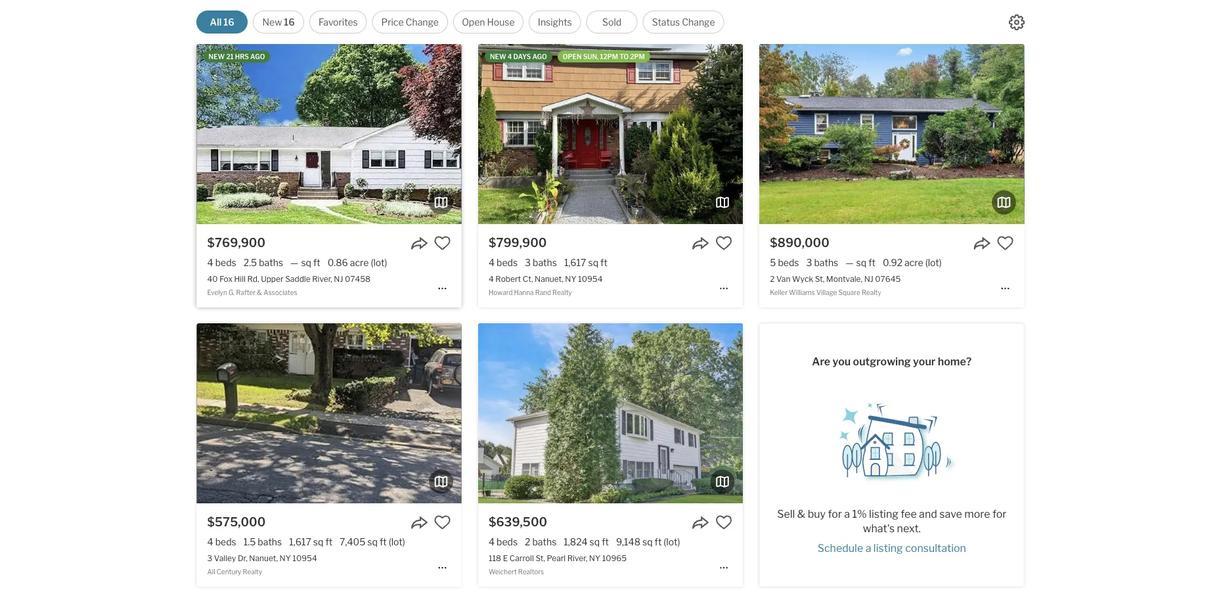 Task type: vqa. For each thing, say whether or not it's contained in the screenshot.
right St,
yes



Task type: describe. For each thing, give the bounding box(es) containing it.
3 valley dr, nanuet, ny 10954 all century realty
[[207, 553, 317, 576]]

Insights radio
[[529, 11, 581, 34]]

1.5 baths
[[244, 536, 282, 547]]

2 van wyck st, montvale, nj 07645 keller williams village square realty
[[770, 274, 901, 296]]

all 16
[[210, 16, 234, 28]]

— sq ft for $890,000
[[846, 257, 876, 268]]

ago for $769,900
[[250, 53, 265, 60]]

robert
[[496, 274, 521, 283]]

nanuet, for $799,900
[[535, 274, 564, 283]]

1 photo of 118 e carroll st, pearl river, ny 10965 image from the left
[[478, 323, 743, 503]]

dr,
[[238, 553, 248, 563]]

4 beds for $639,500
[[489, 536, 518, 547]]

beds for $769,900
[[215, 257, 236, 268]]

1,617 for $575,000
[[289, 536, 311, 547]]

3 baths for $890,000
[[807, 257, 839, 268]]

status
[[652, 16, 680, 28]]

sq up saddle
[[301, 257, 311, 268]]

nj inside "2 van wyck st, montvale, nj 07645 keller williams village square realty"
[[865, 274, 874, 283]]

open
[[462, 16, 485, 28]]

sq left 7,405
[[313, 536, 324, 547]]

consultation
[[906, 542, 967, 555]]

$639,500
[[489, 515, 548, 529]]

hill
[[234, 274, 246, 283]]

next.
[[897, 522, 921, 535]]

favorite button image for $799,900
[[716, 235, 733, 252]]

beds for $890,000
[[778, 257, 799, 268]]

— sq ft for $769,900
[[291, 257, 320, 268]]

1.5
[[244, 536, 256, 547]]

upper
[[261, 274, 284, 283]]

ny for $799,900
[[565, 274, 577, 283]]

schedule a listing consultation
[[818, 542, 967, 555]]

hanna
[[514, 288, 534, 296]]

2 baths
[[525, 536, 557, 547]]

g.
[[229, 288, 235, 296]]

new
[[263, 16, 282, 28]]

2 for 2 van wyck st, montvale, nj 07645 keller williams village square realty
[[770, 274, 775, 283]]

Price Change radio
[[372, 11, 448, 34]]

12pm
[[600, 53, 618, 60]]

7,405
[[340, 536, 366, 547]]

07645
[[876, 274, 901, 283]]

1,617 sq ft for $575,000
[[289, 536, 333, 547]]

beds for $575,000
[[215, 536, 236, 547]]

favorite button image for $639,500
[[716, 514, 733, 531]]

baths for $639,500
[[533, 536, 557, 547]]

century
[[217, 568, 241, 576]]

river, inside the 118 e carroll st, pearl river, ny 10965 weichert realtors
[[568, 553, 588, 563]]

40
[[207, 274, 218, 283]]

Sold radio
[[587, 11, 638, 34]]

3 baths for $799,900
[[525, 257, 557, 268]]

and
[[919, 508, 938, 521]]

4 robert ct, nanuet, ny 10954 howard hanna rand realty
[[489, 274, 603, 296]]

favorite button image for $890,000
[[997, 235, 1014, 252]]

price change
[[381, 16, 439, 28]]

baths for $769,900
[[259, 257, 283, 268]]

1 photo of 4 robert ct, nanuet, ny 10954 image from the left
[[478, 44, 743, 224]]

village
[[817, 288, 838, 296]]

4 beds for $575,000
[[207, 536, 236, 547]]

rand
[[535, 288, 551, 296]]

e
[[503, 553, 508, 563]]

all inside option
[[210, 16, 222, 28]]

beds for $799,900
[[497, 257, 518, 268]]

square
[[839, 288, 861, 296]]

9,148 sq ft (lot)
[[616, 536, 680, 547]]

more
[[965, 508, 991, 521]]

an image of a house image
[[827, 393, 958, 483]]

10954 for $799,900
[[578, 274, 603, 283]]

ny inside the 118 e carroll st, pearl river, ny 10965 weichert realtors
[[589, 553, 601, 563]]

sq right 9,148
[[643, 536, 653, 547]]

acre for $890,000
[[905, 257, 924, 268]]

sq right 7,405
[[368, 536, 378, 547]]

5 beds
[[770, 257, 799, 268]]

howard
[[489, 288, 513, 296]]

— for $769,900
[[291, 257, 299, 268]]

ft up 4 robert ct, nanuet, ny 10954 howard hanna rand realty
[[601, 257, 608, 268]]

favorite button checkbox for $890,000
[[997, 235, 1014, 252]]

ny for $575,000
[[280, 553, 291, 563]]

4 for $575,000
[[207, 536, 213, 547]]

ago for $799,900
[[533, 53, 547, 60]]

realty inside 4 robert ct, nanuet, ny 10954 howard hanna rand realty
[[553, 288, 572, 296]]

0.92
[[883, 257, 903, 268]]

new 4 days ago
[[490, 53, 547, 60]]

sell
[[778, 508, 795, 521]]

3 for $799,900
[[525, 257, 531, 268]]

keller
[[770, 288, 788, 296]]

saddle
[[285, 274, 311, 283]]

2.5 baths
[[244, 257, 283, 268]]

change for status change
[[682, 16, 715, 28]]

(lot) right 0.86
[[371, 257, 387, 268]]

realty inside "2 van wyck st, montvale, nj 07645 keller williams village square realty"
[[862, 288, 882, 296]]

your
[[913, 355, 936, 368]]

save
[[940, 508, 963, 521]]

$890,000
[[770, 235, 830, 250]]

118 e carroll st, pearl river, ny 10965 weichert realtors
[[489, 553, 627, 576]]

1%
[[853, 508, 867, 521]]

2 photo of 4 robert ct, nanuet, ny 10954 image from the left
[[743, 44, 1008, 224]]

rd,
[[247, 274, 259, 283]]

7,405 sq ft (lot)
[[340, 536, 405, 547]]

photo of 40 fox hill rd, upper saddle river, nj 07458 image
[[197, 44, 462, 224]]

0.92 acre (lot)
[[883, 257, 942, 268]]

house
[[487, 16, 515, 28]]

1,824 sq ft
[[564, 536, 609, 547]]

schedule
[[818, 542, 864, 555]]

favorite button checkbox for $769,900
[[434, 235, 451, 252]]

nj inside 40 fox hill rd, upper saddle river, nj 07458 evelyn g. rafter & associates
[[334, 274, 343, 283]]

All radio
[[197, 11, 248, 34]]

2 for 2 baths
[[525, 536, 531, 547]]

2pm
[[630, 53, 645, 60]]

New radio
[[253, 11, 304, 34]]

buy
[[808, 508, 826, 521]]

4 beds for $769,900
[[207, 257, 236, 268]]

nanuet, for $575,000
[[249, 553, 278, 563]]

open house
[[462, 16, 515, 28]]

1 vertical spatial listing
[[874, 542, 903, 555]]

baths for $575,000
[[258, 536, 282, 547]]

williams
[[789, 288, 815, 296]]

new for $769,900
[[209, 53, 225, 60]]

sell & buy for a 1% listing fee and save more for what's next.
[[778, 508, 1007, 535]]

what's
[[863, 522, 895, 535]]

ct,
[[523, 274, 533, 283]]

option group containing all
[[197, 11, 725, 34]]

favorite button checkbox for $799,900
[[716, 235, 733, 252]]

$799,900
[[489, 235, 547, 250]]

favorites
[[319, 16, 358, 28]]

fox
[[220, 274, 233, 283]]

price
[[381, 16, 404, 28]]

weichert
[[489, 568, 517, 576]]

wyck
[[793, 274, 814, 283]]

ft left 7,405
[[326, 536, 333, 547]]

ft right 9,148
[[655, 536, 662, 547]]

2 photo of 118 e carroll st, pearl river, ny 10965 image from the left
[[743, 323, 1008, 503]]

2.5
[[244, 257, 257, 268]]

$575,000
[[207, 515, 266, 529]]

Status Change radio
[[643, 11, 725, 34]]



Task type: locate. For each thing, give the bounding box(es) containing it.
realty down 'dr,'
[[243, 568, 262, 576]]

home?
[[938, 355, 972, 368]]

st, left pearl
[[536, 553, 545, 563]]

photo of 3 valley dr, nanuet, ny 10954 image
[[197, 323, 462, 503], [462, 323, 727, 503]]

10954 for $575,000
[[293, 553, 317, 563]]

ft up 10965
[[602, 536, 609, 547]]

1 vertical spatial river,
[[568, 553, 588, 563]]

beds for $639,500
[[497, 536, 518, 547]]

nj down 0.86
[[334, 274, 343, 283]]

days
[[514, 53, 531, 60]]

10954 inside 3 valley dr, nanuet, ny 10954 all century realty
[[293, 553, 317, 563]]

0 vertical spatial all
[[210, 16, 222, 28]]

sq up montvale,
[[857, 257, 867, 268]]

new left 21
[[209, 53, 225, 60]]

0 horizontal spatial favorite button checkbox
[[434, 514, 451, 531]]

1 horizontal spatial acre
[[905, 257, 924, 268]]

change inside option
[[406, 16, 439, 28]]

1 horizontal spatial new
[[490, 53, 506, 60]]

16 for all 16
[[224, 16, 234, 28]]

1 horizontal spatial nanuet,
[[535, 274, 564, 283]]

listing
[[870, 508, 899, 521], [874, 542, 903, 555]]

sold
[[603, 16, 622, 28]]

nanuet, up rand
[[535, 274, 564, 283]]

1 acre from the left
[[350, 257, 369, 268]]

favorite button checkbox
[[434, 235, 451, 252], [716, 514, 733, 531]]

1 photo of 3 valley dr, nanuet, ny 10954 image from the left
[[197, 323, 462, 503]]

are you outgrowing your home?
[[812, 355, 972, 368]]

3
[[525, 257, 531, 268], [807, 257, 813, 268], [207, 553, 212, 563]]

0 horizontal spatial 10954
[[293, 553, 317, 563]]

1 horizontal spatial &
[[798, 508, 806, 521]]

4 beds up "robert"
[[489, 257, 518, 268]]

2 horizontal spatial 3
[[807, 257, 813, 268]]

all
[[210, 16, 222, 28], [207, 568, 215, 576]]

2 — from the left
[[846, 257, 854, 268]]

1 new from the left
[[209, 53, 225, 60]]

0 vertical spatial favorite button checkbox
[[434, 235, 451, 252]]

1,617 sq ft left 7,405
[[289, 536, 333, 547]]

acre up 07458
[[350, 257, 369, 268]]

1 vertical spatial a
[[866, 542, 872, 555]]

2 for from the left
[[993, 508, 1007, 521]]

listing up "what's"
[[870, 508, 899, 521]]

new 21 hrs ago
[[209, 53, 265, 60]]

option group
[[197, 11, 725, 34]]

& right the sell
[[798, 508, 806, 521]]

118
[[489, 553, 501, 563]]

ago
[[250, 53, 265, 60], [533, 53, 547, 60]]

associates
[[264, 288, 297, 296]]

0 horizontal spatial st,
[[536, 553, 545, 563]]

baths for $799,900
[[533, 257, 557, 268]]

baths right 1.5
[[258, 536, 282, 547]]

nj left 07645
[[865, 274, 874, 283]]

0 vertical spatial river,
[[312, 274, 332, 283]]

1 vertical spatial 2
[[525, 536, 531, 547]]

1 vertical spatial all
[[207, 568, 215, 576]]

2 ago from the left
[[533, 53, 547, 60]]

nj
[[334, 274, 343, 283], [865, 274, 874, 283]]

0 vertical spatial 2
[[770, 274, 775, 283]]

valley
[[214, 553, 236, 563]]

river, down 1,824
[[568, 553, 588, 563]]

beds
[[215, 257, 236, 268], [497, 257, 518, 268], [778, 257, 799, 268], [215, 536, 236, 547], [497, 536, 518, 547]]

1 horizontal spatial 3 baths
[[807, 257, 839, 268]]

change inside radio
[[682, 16, 715, 28]]

ny down 1,824 sq ft
[[589, 553, 601, 563]]

realty
[[553, 288, 572, 296], [862, 288, 882, 296], [243, 568, 262, 576]]

1 horizontal spatial for
[[993, 508, 1007, 521]]

1 horizontal spatial 1,617 sq ft
[[564, 257, 608, 268]]

0 horizontal spatial 1,617 sq ft
[[289, 536, 333, 547]]

— sq ft up montvale,
[[846, 257, 876, 268]]

ft left 0.92
[[869, 257, 876, 268]]

fee
[[901, 508, 917, 521]]

0 vertical spatial 10954
[[578, 274, 603, 283]]

1,617 sq ft up 4 robert ct, nanuet, ny 10954 howard hanna rand realty
[[564, 257, 608, 268]]

nanuet, down 1.5 baths
[[249, 553, 278, 563]]

3 up the wyck
[[807, 257, 813, 268]]

1 for from the left
[[828, 508, 842, 521]]

1 horizontal spatial favorite button checkbox
[[716, 514, 733, 531]]

9,148
[[616, 536, 641, 547]]

— for $890,000
[[846, 257, 854, 268]]

16 up 21
[[224, 16, 234, 28]]

16 right new on the top of page
[[284, 16, 295, 28]]

change for price change
[[406, 16, 439, 28]]

beds up fox
[[215, 257, 236, 268]]

open
[[563, 53, 582, 60]]

a inside sell & buy for a 1% listing fee and save more for what's next.
[[845, 508, 850, 521]]

status change
[[652, 16, 715, 28]]

0 horizontal spatial ago
[[250, 53, 265, 60]]

baths up montvale,
[[815, 257, 839, 268]]

— sq ft up saddle
[[291, 257, 320, 268]]

0 horizontal spatial favorite button checkbox
[[434, 235, 451, 252]]

1,617 up 4 robert ct, nanuet, ny 10954 howard hanna rand realty
[[564, 257, 587, 268]]

1 horizontal spatial nj
[[865, 274, 874, 283]]

nanuet, inside 4 robert ct, nanuet, ny 10954 howard hanna rand realty
[[535, 274, 564, 283]]

1 vertical spatial 1,617
[[289, 536, 311, 547]]

1 ago from the left
[[250, 53, 265, 60]]

1 vertical spatial st,
[[536, 553, 545, 563]]

1 horizontal spatial 16
[[284, 16, 295, 28]]

new for $799,900
[[490, 53, 506, 60]]

all up new 21 hrs ago
[[210, 16, 222, 28]]

for right "buy" in the right bottom of the page
[[828, 508, 842, 521]]

2 photo of 2 van wyck st, montvale, nj 07645 image from the left
[[1025, 44, 1222, 224]]

& inside sell & buy for a 1% listing fee and save more for what's next.
[[798, 508, 806, 521]]

2 up carroll
[[525, 536, 531, 547]]

beds up "robert"
[[497, 257, 518, 268]]

40 fox hill rd, upper saddle river, nj 07458 evelyn g. rafter & associates
[[207, 274, 371, 296]]

1 — from the left
[[291, 257, 299, 268]]

0 vertical spatial nanuet,
[[535, 274, 564, 283]]

1 vertical spatial &
[[798, 508, 806, 521]]

are
[[812, 355, 831, 368]]

0 vertical spatial listing
[[870, 508, 899, 521]]

st,
[[815, 274, 825, 283], [536, 553, 545, 563]]

hrs
[[235, 53, 249, 60]]

0 vertical spatial &
[[257, 288, 262, 296]]

0 horizontal spatial river,
[[312, 274, 332, 283]]

16 inside all option
[[224, 16, 234, 28]]

carroll
[[510, 553, 534, 563]]

1 horizontal spatial ny
[[565, 274, 577, 283]]

2 change from the left
[[682, 16, 715, 28]]

0 horizontal spatial a
[[845, 508, 850, 521]]

4 beds up fox
[[207, 257, 236, 268]]

2 left van
[[770, 274, 775, 283]]

pearl
[[547, 553, 566, 563]]

4 for $639,500
[[489, 536, 495, 547]]

16 inside 'new' radio
[[284, 16, 295, 28]]

0 vertical spatial a
[[845, 508, 850, 521]]

evelyn
[[207, 288, 227, 296]]

2 horizontal spatial ny
[[589, 553, 601, 563]]

1,824
[[564, 536, 588, 547]]

1 vertical spatial 1,617 sq ft
[[289, 536, 333, 547]]

st, up village
[[815, 274, 825, 283]]

0 horizontal spatial 3
[[207, 553, 212, 563]]

rafter
[[236, 288, 256, 296]]

2 horizontal spatial realty
[[862, 288, 882, 296]]

— up saddle
[[291, 257, 299, 268]]

2 nj from the left
[[865, 274, 874, 283]]

(lot) right 7,405
[[389, 536, 405, 547]]

0 horizontal spatial nanuet,
[[249, 553, 278, 563]]

3 up ct,
[[525, 257, 531, 268]]

0.86 acre (lot)
[[328, 257, 387, 268]]

acre right 0.92
[[905, 257, 924, 268]]

— up montvale,
[[846, 257, 854, 268]]

1 vertical spatial nanuet,
[[249, 553, 278, 563]]

0 horizontal spatial new
[[209, 53, 225, 60]]

favorite button checkbox for $639,500
[[716, 514, 733, 531]]

change right status on the top right of the page
[[682, 16, 715, 28]]

16 for new 16
[[284, 16, 295, 28]]

1 — sq ft from the left
[[291, 257, 320, 268]]

realtors
[[518, 568, 544, 576]]

10965
[[602, 553, 627, 563]]

4 for $799,900
[[489, 257, 495, 268]]

st, inside "2 van wyck st, montvale, nj 07645 keller williams village square realty"
[[815, 274, 825, 283]]

ny inside 3 valley dr, nanuet, ny 10954 all century realty
[[280, 553, 291, 563]]

beds right '5'
[[778, 257, 799, 268]]

(lot) right 9,148
[[664, 536, 680, 547]]

0 horizontal spatial change
[[406, 16, 439, 28]]

2 — sq ft from the left
[[846, 257, 876, 268]]

ft left 0.86
[[313, 257, 320, 268]]

realty right rand
[[553, 288, 572, 296]]

sq right 1,824
[[590, 536, 600, 547]]

& right rafter
[[257, 288, 262, 296]]

baths for $890,000
[[815, 257, 839, 268]]

st, for $890,000
[[815, 274, 825, 283]]

2 inside "2 van wyck st, montvale, nj 07645 keller williams village square realty"
[[770, 274, 775, 283]]

acre
[[350, 257, 369, 268], [905, 257, 924, 268]]

10954 right ct,
[[578, 274, 603, 283]]

& inside 40 fox hill rd, upper saddle river, nj 07458 evelyn g. rafter & associates
[[257, 288, 262, 296]]

listing inside sell & buy for a 1% listing fee and save more for what's next.
[[870, 508, 899, 521]]

ny inside 4 robert ct, nanuet, ny 10954 howard hanna rand realty
[[565, 274, 577, 283]]

0 horizontal spatial 2
[[525, 536, 531, 547]]

0 horizontal spatial —
[[291, 257, 299, 268]]

0 horizontal spatial &
[[257, 288, 262, 296]]

0 vertical spatial 1,617
[[564, 257, 587, 268]]

ft right 7,405
[[380, 536, 387, 547]]

3 baths
[[525, 257, 557, 268], [807, 257, 839, 268]]

ny
[[565, 274, 577, 283], [280, 553, 291, 563], [589, 553, 601, 563]]

sq up 4 robert ct, nanuet, ny 10954 howard hanna rand realty
[[589, 257, 599, 268]]

ago right days
[[533, 53, 547, 60]]

all inside 3 valley dr, nanuet, ny 10954 all century realty
[[207, 568, 215, 576]]

for
[[828, 508, 842, 521], [993, 508, 1007, 521]]

$769,900
[[207, 235, 266, 250]]

(lot)
[[371, 257, 387, 268], [926, 257, 942, 268], [389, 536, 405, 547], [664, 536, 680, 547]]

new 16
[[263, 16, 295, 28]]

1 horizontal spatial change
[[682, 16, 715, 28]]

all left century
[[207, 568, 215, 576]]

1 horizontal spatial ago
[[533, 53, 547, 60]]

insights
[[538, 16, 572, 28]]

10954 right 'dr,'
[[293, 553, 317, 563]]

0 vertical spatial st,
[[815, 274, 825, 283]]

baths up upper
[[259, 257, 283, 268]]

1 horizontal spatial 2
[[770, 274, 775, 283]]

10954
[[578, 274, 603, 283], [293, 553, 317, 563]]

st, for $639,500
[[536, 553, 545, 563]]

1 16 from the left
[[224, 16, 234, 28]]

2 acre from the left
[[905, 257, 924, 268]]

outgrowing
[[853, 355, 911, 368]]

4 beds for $799,900
[[489, 257, 518, 268]]

baths up pearl
[[533, 536, 557, 547]]

sun,
[[583, 53, 599, 60]]

new
[[209, 53, 225, 60], [490, 53, 506, 60]]

ny down 1.5 baths
[[280, 553, 291, 563]]

van
[[777, 274, 791, 283]]

you
[[833, 355, 851, 368]]

a
[[845, 508, 850, 521], [866, 542, 872, 555]]

1,617 for $799,900
[[564, 257, 587, 268]]

baths
[[259, 257, 283, 268], [533, 257, 557, 268], [815, 257, 839, 268], [258, 536, 282, 547], [533, 536, 557, 547]]

for right more
[[993, 508, 1007, 521]]

2 horizontal spatial favorite button checkbox
[[997, 235, 1014, 252]]

ny right ct,
[[565, 274, 577, 283]]

0 horizontal spatial nj
[[334, 274, 343, 283]]

ago right hrs
[[250, 53, 265, 60]]

0.86
[[328, 257, 348, 268]]

favorite button image for $769,900
[[434, 235, 451, 252]]

listing down "what's"
[[874, 542, 903, 555]]

1 photo of 2 van wyck st, montvale, nj 07645 image from the left
[[760, 44, 1025, 224]]

1 horizontal spatial st,
[[815, 274, 825, 283]]

4 beds up valley
[[207, 536, 236, 547]]

photo of 2 van wyck st, montvale, nj 07645 image
[[760, 44, 1025, 224], [1025, 44, 1222, 224]]

1 horizontal spatial favorite button checkbox
[[716, 235, 733, 252]]

Open House radio
[[453, 11, 524, 34]]

&
[[257, 288, 262, 296], [798, 508, 806, 521]]

nanuet,
[[535, 274, 564, 283], [249, 553, 278, 563]]

3 inside 3 valley dr, nanuet, ny 10954 all century realty
[[207, 553, 212, 563]]

(lot) right 0.92
[[926, 257, 942, 268]]

2 16 from the left
[[284, 16, 295, 28]]

0 vertical spatial 1,617 sq ft
[[564, 257, 608, 268]]

baths up 4 robert ct, nanuet, ny 10954 howard hanna rand realty
[[533, 257, 557, 268]]

0 horizontal spatial 3 baths
[[525, 257, 557, 268]]

3 left valley
[[207, 553, 212, 563]]

river, inside 40 fox hill rd, upper saddle river, nj 07458 evelyn g. rafter & associates
[[312, 274, 332, 283]]

1 nj from the left
[[334, 274, 343, 283]]

ft
[[313, 257, 320, 268], [601, 257, 608, 268], [869, 257, 876, 268], [326, 536, 333, 547], [380, 536, 387, 547], [602, 536, 609, 547], [655, 536, 662, 547]]

0 horizontal spatial for
[[828, 508, 842, 521]]

acre for $769,900
[[350, 257, 369, 268]]

1 horizontal spatial river,
[[568, 553, 588, 563]]

1 horizontal spatial 3
[[525, 257, 531, 268]]

0 horizontal spatial — sq ft
[[291, 257, 320, 268]]

new left days
[[490, 53, 506, 60]]

1,617 sq ft for $799,900
[[564, 257, 608, 268]]

change right price
[[406, 16, 439, 28]]

0 horizontal spatial ny
[[280, 553, 291, 563]]

montvale,
[[827, 274, 863, 283]]

2 new from the left
[[490, 53, 506, 60]]

a down "what's"
[[866, 542, 872, 555]]

1 vertical spatial 10954
[[293, 553, 317, 563]]

0 horizontal spatial acre
[[350, 257, 369, 268]]

photo of 118 e carroll st, pearl river, ny 10965 image
[[478, 323, 743, 503], [743, 323, 1008, 503]]

1 change from the left
[[406, 16, 439, 28]]

3 for $890,000
[[807, 257, 813, 268]]

0 horizontal spatial 1,617
[[289, 536, 311, 547]]

to
[[620, 53, 629, 60]]

16
[[224, 16, 234, 28], [284, 16, 295, 28]]

1 horizontal spatial realty
[[553, 288, 572, 296]]

realty down 07645
[[862, 288, 882, 296]]

1 horizontal spatial a
[[866, 542, 872, 555]]

1 horizontal spatial 10954
[[578, 274, 603, 283]]

favorite button checkbox for $575,000
[[434, 514, 451, 531]]

beds up the 'e'
[[497, 536, 518, 547]]

nanuet, inside 3 valley dr, nanuet, ny 10954 all century realty
[[249, 553, 278, 563]]

1 vertical spatial favorite button checkbox
[[716, 514, 733, 531]]

photo of 4 robert ct, nanuet, ny 10954 image
[[478, 44, 743, 224], [743, 44, 1008, 224]]

0 horizontal spatial realty
[[243, 568, 262, 576]]

1,617 right 1.5 baths
[[289, 536, 311, 547]]

21
[[226, 53, 234, 60]]

1 horizontal spatial —
[[846, 257, 854, 268]]

07458
[[345, 274, 371, 283]]

3 baths up the wyck
[[807, 257, 839, 268]]

5
[[770, 257, 776, 268]]

2 photo of 3 valley dr, nanuet, ny 10954 image from the left
[[462, 323, 727, 503]]

favorite button image
[[434, 514, 451, 531]]

1 3 baths from the left
[[525, 257, 557, 268]]

beds up valley
[[215, 536, 236, 547]]

2 3 baths from the left
[[807, 257, 839, 268]]

4 beds up the 'e'
[[489, 536, 518, 547]]

st, inside the 118 e carroll st, pearl river, ny 10965 weichert realtors
[[536, 553, 545, 563]]

4 for $769,900
[[207, 257, 213, 268]]

open sun, 12pm to 2pm
[[563, 53, 645, 60]]

realty inside 3 valley dr, nanuet, ny 10954 all century realty
[[243, 568, 262, 576]]

4
[[508, 53, 512, 60], [207, 257, 213, 268], [489, 257, 495, 268], [489, 274, 494, 283], [207, 536, 213, 547], [489, 536, 495, 547]]

favorite button checkbox
[[716, 235, 733, 252], [997, 235, 1014, 252], [434, 514, 451, 531]]

1 horizontal spatial — sq ft
[[846, 257, 876, 268]]

0 horizontal spatial 16
[[224, 16, 234, 28]]

—
[[291, 257, 299, 268], [846, 257, 854, 268]]

10954 inside 4 robert ct, nanuet, ny 10954 howard hanna rand realty
[[578, 274, 603, 283]]

1 horizontal spatial 1,617
[[564, 257, 587, 268]]

4 inside 4 robert ct, nanuet, ny 10954 howard hanna rand realty
[[489, 274, 494, 283]]

3 baths up ct,
[[525, 257, 557, 268]]

a left 1%
[[845, 508, 850, 521]]

favorite button image
[[434, 235, 451, 252], [716, 235, 733, 252], [997, 235, 1014, 252], [716, 514, 733, 531]]

river, down 0.86
[[312, 274, 332, 283]]

Favorites radio
[[310, 11, 367, 34]]



